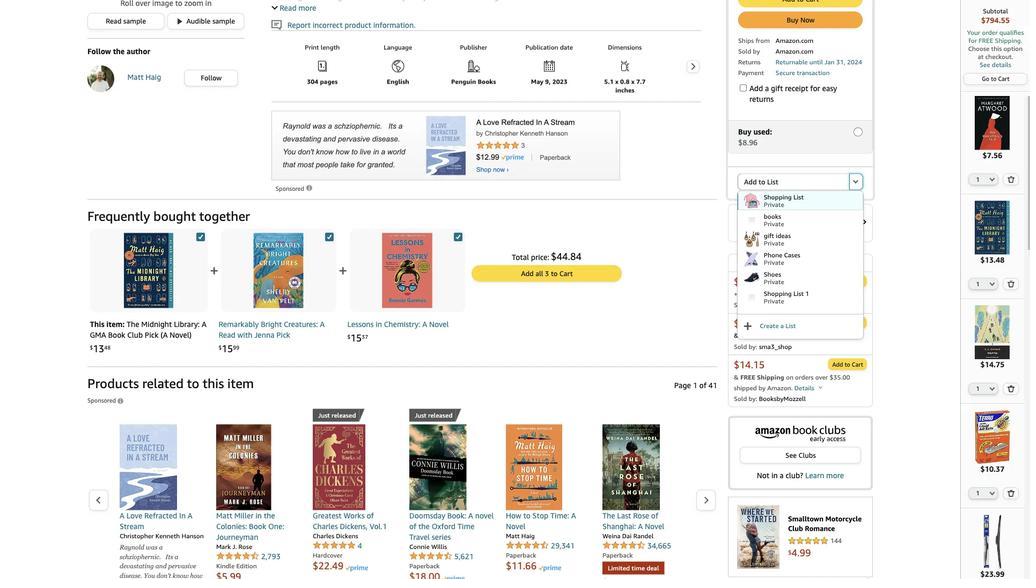 Task type: locate. For each thing, give the bounding box(es) containing it.
1 horizontal spatial more
[[826, 471, 844, 480]]

0 vertical spatial add to cart submit
[[829, 276, 867, 287]]

price:
[[531, 253, 549, 262]]

$8.60 + $4.99  shipping sold by: gama1521
[[734, 276, 791, 309]]

2 just released from the left
[[415, 412, 453, 419]]

by: up $14.15
[[749, 343, 757, 350]]

0 horizontal spatial buy
[[738, 127, 752, 136]]

book down miller
[[249, 522, 266, 531]]

matt haig link down how
[[506, 533, 535, 540]]

incorrect
[[313, 20, 343, 29]]

3 delete image from the top
[[1007, 385, 1015, 392]]

4 delete image from the top
[[1007, 490, 1015, 497]]

from
[[756, 36, 770, 44], [797, 213, 814, 222]]

pick
[[145, 331, 159, 339], [276, 331, 290, 339]]

greatest works of charles dickens, vol.1 image
[[313, 425, 365, 511]]

1 horizontal spatial the midnight library: a gma book club pick (a novel) image
[[966, 201, 1020, 255]]

randel
[[633, 533, 654, 540]]

sample inside read sample button
[[123, 17, 146, 25]]

5,621 link
[[409, 552, 474, 562]]

4 private from the top
[[764, 258, 784, 266]]

a right chemistry:
[[422, 320, 427, 329]]

1 charles from the top
[[313, 522, 338, 531]]

other
[[757, 259, 777, 267]]

1 vertical spatial sponsored link
[[87, 390, 123, 406]]

1 amazon.com from the top
[[776, 36, 814, 44]]

0 vertical spatial from
[[756, 36, 770, 44]]

popover image
[[819, 386, 822, 389]]

0 vertical spatial list
[[293, 38, 881, 94]]

haig
[[145, 73, 161, 82], [521, 533, 535, 540]]

0 vertical spatial book
[[108, 331, 125, 339]]

publication
[[526, 43, 558, 51]]

checkbox image for 15
[[454, 233, 463, 241]]

2 horizontal spatial novel
[[645, 522, 664, 531]]

a right was
[[159, 544, 163, 551]]

$10.37
[[981, 465, 1005, 474]]

by inside on orders over $35.00 shipped by amazon.
[[759, 384, 766, 392]]

1 horizontal spatial just released link
[[409, 409, 461, 422]]

0 horizontal spatial just released link
[[313, 409, 365, 422]]

a right in
[[188, 511, 193, 520]]

list up "shopping list 2" on the bottom right of page
[[794, 289, 804, 297]]

2 shipping from the top
[[757, 373, 784, 381]]

on up the amazon.
[[786, 373, 794, 381]]

0 vertical spatial shipping
[[785, 224, 814, 233]]

read inside button
[[106, 17, 121, 25]]

read sample
[[106, 17, 146, 25]]

1 horizontal spatial sponsored
[[276, 185, 306, 192]]

amazon.com for amazon.com returns
[[776, 47, 814, 55]]

$ inside the remarkably bright creatures: a read with jenna pick $ 15 99
[[219, 345, 222, 351]]

2 shopping from the top
[[764, 289, 792, 297]]

of up randel
[[651, 511, 658, 520]]

1 vertical spatial sponsored
[[87, 397, 117, 404]]

amazon.com inside amazon.com sold by
[[776, 36, 814, 44]]

0 vertical spatial charles
[[313, 522, 338, 531]]

j.
[[233, 543, 237, 551]]

shopping for shopping list
[[764, 193, 792, 200]]

sample up author
[[123, 17, 146, 25]]

mark j. rose
[[216, 543, 252, 551]]

rose up 2,793 link
[[239, 543, 252, 551]]

sma3_shop
[[759, 343, 792, 350]]

2 delete image from the top
[[1007, 281, 1015, 288]]

0 vertical spatial read
[[280, 3, 297, 12]]

raynold
[[120, 544, 144, 551]]

in for +
[[376, 320, 382, 329]]

paperback
[[506, 552, 536, 559], [603, 552, 633, 559], [409, 563, 440, 570]]

0 vertical spatial by:
[[749, 301, 757, 309]]

haig up 29,341 link
[[521, 533, 535, 540]]

released up greatest works of charles dickens, vol.1 "image" at the left of the page
[[332, 412, 356, 419]]

lessons in chemistry: a novel link
[[347, 319, 465, 330]]

of inside doomsday book: a novel of the oxford time travel series
[[409, 522, 417, 531]]

learn
[[805, 471, 824, 480]]

15 down remarkably
[[222, 343, 233, 355]]

a inside lessons in chemistry: a novel $ 15 37
[[422, 320, 427, 329]]

read inside the remarkably bright creatures: a read with jenna pick $ 15 99
[[219, 331, 235, 339]]

more right learn at right bottom
[[826, 471, 844, 480]]

sample right the audible
[[212, 17, 235, 25]]

1 horizontal spatial novel
[[506, 522, 526, 531]]

books private
[[764, 212, 784, 227]]

book inside the midnight library: a gma book club pick (a novel)
[[108, 331, 125, 339]]

1 vertical spatial see
[[786, 451, 797, 460]]

2 just from the left
[[415, 412, 427, 419]]

sold down ships
[[738, 47, 751, 55]]

shipping inside '$13.65 & free shipping sold by: sma3_shop'
[[757, 332, 784, 339]]

dickens
[[336, 533, 358, 540]]

+ inside the $8.60 + $4.99  shipping sold by: gama1521
[[734, 290, 738, 298]]

2 dropdown image from the top
[[990, 387, 995, 391]]

subtotal $794.55
[[981, 7, 1010, 25]]

read for read sample
[[106, 17, 121, 25]]

0 horizontal spatial paperback
[[409, 563, 440, 570]]

2 pick from the left
[[276, 331, 290, 339]]

this inside your order qualifies for free shipping. choose this option at checkout. see details
[[991, 45, 1002, 52]]

a up time at left bottom
[[468, 511, 473, 520]]

1 horizontal spatial matt haig
[[506, 533, 535, 540]]

follow the author
[[87, 47, 150, 56]]

29,341 link
[[506, 541, 575, 551]]

0 horizontal spatial sponsored
[[87, 397, 117, 404]]

shipping up gama1521
[[758, 290, 783, 298]]

2 vertical spatial matt
[[506, 533, 520, 540]]

2 just released link from the left
[[409, 409, 461, 422]]

matt haig down author
[[127, 73, 161, 82]]

shopping inside shopping list 1 private
[[764, 289, 792, 297]]

christopher kenneth hanson link
[[120, 533, 204, 540]]

shipping
[[757, 332, 784, 339], [757, 373, 784, 381]]

1 vertical spatial dropdown image
[[990, 387, 995, 391]]

order
[[982, 29, 998, 36]]

haig inside list
[[521, 533, 535, 540]]

2 released from the left
[[428, 412, 453, 419]]

1 just released link from the left
[[313, 409, 365, 422]]

dropdown image down $10.37
[[990, 492, 995, 496]]

just released link up greatest works of charles dickens, vol.1 "image" at the left of the page
[[313, 409, 365, 422]]

1 vertical spatial charles
[[313, 533, 334, 540]]

a up randel
[[638, 522, 643, 531]]

1 horizontal spatial just
[[415, 412, 427, 419]]

1 private from the top
[[764, 200, 784, 208]]

the left author
[[113, 47, 125, 56]]

0 vertical spatial haig
[[145, 73, 161, 82]]

0 horizontal spatial rose
[[239, 543, 252, 551]]

1 horizontal spatial 15
[[351, 332, 362, 344]]

gift left 'ideas'
[[764, 232, 774, 239]]

matt haig for right matt haig link
[[506, 533, 535, 540]]

15 inside the remarkably bright creatures: a read with jenna pick $ 15 99
[[222, 343, 233, 355]]

dropdown image
[[853, 179, 859, 184], [990, 282, 995, 286], [990, 492, 995, 496]]

0 horizontal spatial sample
[[123, 17, 146, 25]]

dropdown image
[[990, 177, 995, 182], [990, 387, 995, 391]]

0 horizontal spatial haig
[[145, 73, 161, 82]]

released
[[332, 412, 356, 419], [428, 412, 453, 419]]

0 vertical spatial sponsored
[[276, 185, 306, 192]]

2 add to cart submit from the top
[[829, 318, 867, 328]]

cart for $14.15
[[852, 361, 863, 368]]

add to cart for $13.65
[[833, 320, 863, 326]]

length
[[321, 43, 340, 51]]

a right time:
[[571, 511, 576, 520]]

in right miller
[[256, 511, 262, 520]]

3 private from the top
[[764, 239, 784, 247]]

sample for read sample
[[123, 17, 146, 25]]

1 released from the left
[[332, 412, 356, 419]]

2 vertical spatial by:
[[749, 395, 757, 402]]

novel down how
[[506, 522, 526, 531]]

2 horizontal spatial paperback link
[[603, 552, 633, 559]]

1 horizontal spatial released
[[428, 412, 453, 419]]

shopping list 1 image
[[744, 289, 760, 305]]

the midnight library: a gma book club pick (a novel) image
[[966, 201, 1020, 255], [111, 233, 186, 308]]

0 horizontal spatial $
[[90, 345, 93, 351]]

paperback link up limited
[[603, 552, 633, 559]]

see down the at
[[980, 61, 990, 68]]

add for add to cart submit corresponding to $13.65
[[833, 320, 843, 326]]

dropdown image for $10.37
[[990, 492, 995, 496]]

0 vertical spatial sponsored link
[[276, 183, 313, 194]]

1 horizontal spatial the
[[264, 511, 275, 520]]

1 just released from the left
[[318, 412, 356, 419]]

item
[[227, 376, 254, 391]]

6 private from the top
[[764, 297, 784, 304]]

x right 5.1
[[615, 78, 619, 85]]

1 vertical spatial the
[[603, 511, 615, 520]]

15 down lessons
[[351, 332, 362, 344]]

know
[[173, 572, 189, 579]]

the up one:
[[264, 511, 275, 520]]

sold inside '$13.65 & free shipping sold by: sma3_shop'
[[734, 343, 747, 350]]

amazon.com for amazon.com sold by
[[776, 36, 814, 44]]

charles down greatest
[[313, 522, 338, 531]]

34,665 link
[[603, 541, 671, 551]]

0 vertical spatial &
[[755, 213, 761, 222]]

0 horizontal spatial the
[[113, 47, 125, 56]]

$ left 99
[[219, 345, 222, 351]]

1 delete image from the top
[[1007, 176, 1015, 183]]

this up checkout.
[[991, 45, 1002, 52]]

sold
[[738, 47, 751, 55], [734, 301, 747, 309], [734, 343, 747, 350], [734, 395, 747, 402]]

1 for $13.48
[[976, 281, 980, 288]]

released for greatest
[[332, 412, 356, 419]]

from inside new & used (83) from 8 96
[[797, 213, 814, 222]]

matt haig link
[[127, 73, 161, 85], [506, 533, 535, 540]]

midnight
[[141, 320, 172, 329]]

matt down how
[[506, 533, 520, 540]]

1 shipping from the top
[[757, 332, 784, 339]]

in for see clubs
[[772, 471, 778, 480]]

1 add to cart submit from the top
[[829, 276, 867, 287]]

$13.48
[[981, 255, 1005, 264]]

2 checkbox image from the left
[[325, 233, 334, 241]]

free up the shipped
[[740, 373, 755, 381]]

3 checkbox image from the left
[[454, 233, 463, 241]]

just released link for greatest
[[313, 409, 365, 422]]

buy left now
[[787, 16, 799, 24]]

pick inside the remarkably bright creatures: a read with jenna pick $ 15 99
[[276, 331, 290, 339]]

1 add to cart from the top
[[833, 278, 863, 285]]

0 horizontal spatial released
[[332, 412, 356, 419]]

3 add to cart submit from the top
[[829, 359, 867, 370]]

remarkably bright creatures: a read with jenna pick $ 15 99
[[219, 320, 325, 355]]

1 vertical spatial amazon.com
[[776, 47, 814, 55]]

41
[[709, 381, 717, 390]]

list left 2
[[794, 309, 804, 316]]

0 vertical spatial this
[[991, 45, 1002, 52]]

book inside 'matt miller in the colonies: book one: journeyman'
[[249, 522, 266, 531]]

1 sample from the left
[[123, 17, 146, 25]]

0 vertical spatial dropdown image
[[853, 179, 859, 184]]

how to stop time: a novel image
[[506, 425, 562, 511]]

0 horizontal spatial in
[[256, 511, 262, 520]]

Buy Now submit
[[739, 12, 862, 28]]

1 vertical spatial shopping
[[764, 289, 792, 297]]

haig for the leftmost matt haig link
[[145, 73, 161, 82]]

matt inside 'matt miller in the colonies: book one: journeyman'
[[216, 511, 232, 520]]

2 horizontal spatial in
[[772, 471, 778, 480]]

used:
[[754, 127, 772, 136]]

2 vertical spatial free
[[740, 373, 755, 381]]

in inside lessons in chemistry: a novel $ 15 37
[[376, 320, 382, 329]]

2 x from the left
[[631, 78, 635, 85]]

of left 41
[[699, 381, 707, 390]]

0 vertical spatial add to cart
[[833, 278, 863, 285]]

paperback down 5,621 link
[[409, 563, 440, 570]]

pick down midnight
[[145, 331, 159, 339]]

& down the $13.65
[[734, 332, 739, 339]]

of inside greatest works of charles dickens, vol.1
[[367, 511, 374, 520]]

1 vertical spatial this
[[203, 376, 224, 391]]

add to cart for $8.60
[[833, 278, 863, 285]]

cart for $8.60
[[852, 278, 863, 285]]

0 vertical spatial shopping
[[764, 193, 792, 200]]

for left easy
[[810, 84, 820, 93]]

was
[[146, 544, 158, 551]]

free down the $13.65
[[740, 332, 755, 339]]

shipping down (83)
[[785, 224, 814, 233]]

1 horizontal spatial pick
[[276, 331, 290, 339]]

dropdown image down radio inactive image in the top of the page
[[853, 179, 859, 184]]

shipping up the amazon.
[[757, 373, 784, 381]]

add inside add a gift receipt for easy returns
[[750, 84, 763, 93]]

to inside the add to list radio
[[759, 178, 765, 186]]

dropdown image down $7.56
[[990, 177, 995, 182]]

2 amazon.com from the top
[[776, 47, 814, 55]]

by down & free shipping
[[759, 384, 766, 392]]

sold down $4.99
[[734, 301, 747, 309]]

details
[[992, 61, 1011, 68]]

list for shopping list 1 private
[[794, 289, 804, 297]]

pick down 'bright'
[[276, 331, 290, 339]]

charles dickens
[[313, 533, 358, 540]]

& inside new & used (83) from 8 96
[[755, 213, 761, 222]]

matt miller in the colonies: book one: journeyman image
[[216, 425, 271, 511]]

free down order
[[979, 37, 993, 44]]

of up vol.1 on the bottom left of the page
[[367, 511, 374, 520]]

gift
[[771, 84, 783, 93], [764, 232, 774, 239]]

other sellers on amazon
[[757, 259, 845, 267]]

amazon.com up returnable
[[776, 47, 814, 55]]

gift down secure
[[771, 84, 783, 93]]

list inside shopping list private
[[794, 193, 804, 200]]

Add to Cart submit
[[829, 276, 867, 287], [829, 318, 867, 328], [829, 359, 867, 370]]

buy for buy used: $8.96
[[738, 127, 752, 136]]

the inside the midnight library: a gma book club pick (a novel)
[[127, 320, 139, 329]]

2 horizontal spatial the
[[419, 522, 430, 531]]

shipping down create
[[757, 332, 784, 339]]

list inside shopping list 1 private
[[794, 289, 804, 297]]

2 vertical spatial add to cart
[[833, 361, 863, 368]]

sold down the shipped
[[734, 395, 747, 402]]

0 vertical spatial gift
[[771, 84, 783, 93]]

1 horizontal spatial the
[[603, 511, 615, 520]]

2023
[[552, 78, 568, 85]]

play image
[[177, 18, 182, 24]]

in right lessons
[[376, 320, 382, 329]]

1 horizontal spatial follow
[[201, 74, 222, 82]]

rose right last
[[633, 511, 649, 520]]

by down ships from
[[753, 47, 760, 55]]

0 vertical spatial more
[[299, 3, 316, 12]]

34,665
[[647, 541, 671, 550]]

kindle edition link
[[216, 563, 257, 570]]

a inside how to stop time: a novel
[[571, 511, 576, 520]]

returns
[[750, 94, 774, 103]]

1 vertical spatial matt haig
[[506, 533, 535, 540]]

0 vertical spatial by
[[753, 47, 760, 55]]

delete image for $13.48
[[1007, 281, 1015, 288]]

list for shopping list 2
[[794, 309, 804, 316]]

2 horizontal spatial paperback
[[603, 552, 633, 559]]

matt up colonies: on the bottom of page
[[216, 511, 232, 520]]

just released up greatest works of charles dickens, vol.1 "image" at the left of the page
[[318, 412, 356, 419]]

2 sample from the left
[[212, 17, 235, 25]]

sellers
[[779, 259, 803, 267]]

2 horizontal spatial read
[[280, 3, 297, 12]]

the up shanghai:
[[603, 511, 615, 520]]

2 vertical spatial read
[[219, 331, 235, 339]]

matt haig link down author
[[127, 73, 161, 85]]

the down doomsday
[[419, 522, 430, 531]]

matt down author
[[127, 73, 144, 82]]

& for $13.65
[[734, 332, 739, 339]]

48
[[104, 345, 111, 351]]

1 shopping from the top
[[764, 193, 792, 200]]

x left 7.7
[[631, 78, 635, 85]]

previous image
[[96, 497, 101, 505]]

novel up randel
[[645, 522, 664, 531]]

by: inside '$13.65 & free shipping sold by: sma3_shop'
[[749, 343, 757, 350]]

2 vertical spatial in
[[256, 511, 262, 520]]

1 vertical spatial matt
[[216, 511, 232, 520]]

paperback inside 'paperback limited time deal'
[[603, 552, 633, 559]]

free inside your order qualifies for free shipping. choose this option at checkout. see details
[[979, 37, 993, 44]]

2 add to cart from the top
[[833, 320, 863, 326]]

0 vertical spatial for
[[969, 37, 977, 44]]

0 vertical spatial matt
[[127, 73, 144, 82]]

of up travel
[[409, 522, 417, 531]]

shopping up 'books'
[[764, 193, 792, 200]]

pick inside the midnight library: a gma book club pick (a novel)
[[145, 331, 159, 339]]

list
[[293, 38, 881, 94], [109, 409, 696, 579]]

travel
[[409, 533, 430, 542]]

print length
[[305, 43, 340, 51]]

dimensions
[[608, 43, 642, 51]]

rose inside the last rose of shanghai: a novel
[[633, 511, 649, 520]]

add to list
[[744, 178, 778, 186]]

paperback link for a
[[603, 552, 633, 559]]

add to cart
[[833, 278, 863, 285], [833, 320, 863, 326], [833, 361, 863, 368]]

shopping up gama1521
[[764, 289, 792, 297]]

novel inside the last rose of shanghai: a novel
[[645, 522, 664, 531]]

paperback link for novel
[[506, 552, 536, 559]]

1 vertical spatial dropdown image
[[990, 282, 995, 286]]

novel right chemistry:
[[429, 320, 449, 329]]

product
[[345, 20, 371, 29]]

penguin books
[[451, 78, 496, 85]]

1 dropdown image from the top
[[990, 177, 995, 182]]

1 horizontal spatial matt haig link
[[506, 533, 535, 540]]

cart inside go to cart link
[[998, 75, 1010, 82]]

follow inside follow button
[[201, 74, 222, 82]]

private inside shopping list 1 private
[[764, 297, 784, 304]]

by: inside the $8.60 + $4.99  shipping sold by: gama1521
[[749, 301, 757, 309]]

2 horizontal spatial checkbox image
[[454, 233, 463, 241]]

paperback for novel's paperback link
[[506, 552, 536, 559]]

rose for last
[[633, 511, 649, 520]]

dropdown image down $13.48
[[990, 282, 995, 286]]

0 horizontal spatial follow
[[87, 47, 111, 56]]

just released up the doomsday book: a novel of the oxford time travel series "image"
[[415, 412, 453, 419]]

by inside amazon.com sold by
[[753, 47, 760, 55]]

1 pick from the left
[[145, 331, 159, 339]]

+ $3.99 shipping
[[757, 224, 814, 233]]

0 horizontal spatial the
[[127, 320, 139, 329]]

terro t300b liquid ant killer, 12 bait stations image
[[966, 410, 1020, 464]]

$14.75
[[981, 360, 1005, 369]]

1 checkbox image from the left
[[196, 233, 205, 241]]

returns
[[738, 58, 761, 65]]

add inside the add to list radio
[[744, 178, 757, 186]]

by: down $4.99
[[749, 301, 757, 309]]

3 by: from the top
[[749, 395, 757, 402]]

may
[[531, 78, 544, 85]]

0 vertical spatial buy
[[787, 16, 799, 24]]

weina dai randel
[[603, 533, 654, 540]]

frequently bought together
[[87, 208, 250, 224]]

by: for $8.60
[[749, 301, 757, 309]]

1 vertical spatial buy
[[738, 127, 752, 136]]

& inside '$13.65 & free shipping sold by: sma3_shop'
[[734, 332, 739, 339]]

book down item:
[[108, 331, 125, 339]]

delete image
[[1007, 176, 1015, 183], [1007, 281, 1015, 288], [1007, 385, 1015, 392], [1007, 490, 1015, 497]]

read up follow the author
[[106, 17, 121, 25]]

just released
[[318, 412, 356, 419], [415, 412, 453, 419]]

add to cart submit for $13.65
[[829, 318, 867, 328]]

$11.66 link
[[506, 560, 539, 572]]

just released link up the doomsday book: a novel of the oxford time travel series "image"
[[409, 409, 461, 422]]

extender expand image
[[272, 4, 278, 10]]

bright
[[261, 320, 282, 329]]

8
[[741, 223, 747, 233]]

1 vertical spatial list
[[109, 409, 696, 579]]

charles up 4 link
[[313, 533, 334, 540]]

amazon
[[816, 259, 845, 267]]

read right extender expand icon
[[280, 3, 297, 12]]

1 horizontal spatial read
[[219, 331, 235, 339]]

0 vertical spatial in
[[376, 320, 382, 329]]

2 by: from the top
[[749, 343, 757, 350]]

this left item
[[203, 376, 224, 391]]

with
[[237, 331, 252, 339]]

1 horizontal spatial book
[[249, 522, 266, 531]]

2 private from the top
[[764, 220, 784, 227]]

0 vertical spatial shipping
[[757, 332, 784, 339]]

report incorrect product information. image
[[271, 20, 282, 30]]

1 horizontal spatial for
[[969, 37, 977, 44]]

matt
[[127, 73, 144, 82], [216, 511, 232, 520], [506, 533, 520, 540]]

buy for buy now
[[787, 16, 799, 24]]

from right ships
[[756, 36, 770, 44]]

paperback link
[[506, 552, 536, 559], [603, 552, 633, 559], [409, 563, 440, 570]]

Add all 3 to Cart submit
[[472, 266, 621, 281]]

1 horizontal spatial paperback
[[506, 552, 536, 559]]

checkbox image
[[196, 233, 205, 241], [325, 233, 334, 241], [454, 233, 463, 241]]

free inside '$13.65 & free shipping sold by: sma3_shop'
[[740, 332, 755, 339]]

list down add to list option group
[[794, 193, 804, 200]]

more up report
[[299, 3, 316, 12]]

qualifies
[[1000, 29, 1024, 36]]

shopping inside shopping list private
[[764, 193, 792, 200]]

to inside how to stop time: a novel
[[523, 511, 531, 520]]

2 vertical spatial shopping
[[764, 309, 792, 316]]

secure transaction
[[776, 69, 830, 76]]

0 horizontal spatial 15
[[222, 343, 233, 355]]

0 horizontal spatial just released
[[318, 412, 356, 419]]

follow for follow the author
[[87, 47, 111, 56]]

paperback link down 5,621 link
[[409, 563, 440, 570]]

phone cases private
[[764, 251, 800, 266]]

greatest
[[313, 511, 342, 520]]

in inside 'matt miller in the colonies: book one: journeyman'
[[256, 511, 262, 520]]

0 vertical spatial rose
[[633, 511, 649, 520]]

1 horizontal spatial checkbox image
[[325, 233, 334, 241]]

the for midnight
[[127, 320, 139, 329]]

3 add to cart from the top
[[833, 361, 863, 368]]

in right not on the bottom
[[772, 471, 778, 480]]

1 vertical spatial &
[[734, 332, 739, 339]]

greatest works of charles dickens, vol.1
[[313, 511, 387, 531]]

None radio
[[849, 174, 863, 190]]

1 just from the left
[[318, 412, 330, 419]]

shanghai:
[[603, 522, 636, 531]]

1 vertical spatial from
[[797, 213, 814, 222]]

haig down author
[[145, 73, 161, 82]]

oxford
[[432, 522, 456, 531]]

the inside the last rose of shanghai: a novel
[[603, 511, 615, 520]]

1 vertical spatial on
[[786, 373, 794, 381]]

buy inside buy used: $8.96
[[738, 127, 752, 136]]

amazon.com down buy now submit
[[776, 36, 814, 44]]

$14.15
[[734, 359, 765, 371]]

author
[[127, 47, 150, 56]]

1 vertical spatial rose
[[239, 543, 252, 551]]

list up shopping list private at top right
[[767, 178, 778, 186]]

shipping inside the $8.60 + $4.99  shipping sold by: gama1521
[[758, 290, 783, 298]]

series
[[432, 533, 451, 542]]

private inside shopping list private
[[764, 200, 784, 208]]

from right (83)
[[797, 213, 814, 222]]

1 by: from the top
[[749, 301, 757, 309]]

for down your
[[969, 37, 977, 44]]

0 horizontal spatial just
[[318, 412, 330, 419]]

dropdown image for $14.75
[[990, 387, 995, 391]]

matt haig down how
[[506, 533, 535, 540]]

0 vertical spatial dropdown image
[[990, 177, 995, 182]]

a right create
[[781, 322, 784, 330]]

$ left "37"
[[347, 334, 351, 340]]

just
[[318, 412, 330, 419], [415, 412, 427, 419]]

1 x from the left
[[615, 78, 619, 85]]

1 vertical spatial matt haig link
[[506, 533, 535, 540]]

1 vertical spatial for
[[810, 84, 820, 93]]

in
[[376, 320, 382, 329], [772, 471, 778, 480], [256, 511, 262, 520]]

shoes image
[[744, 270, 760, 286]]

read up 99
[[219, 331, 235, 339]]

amazon.com inside 'amazon.com returns'
[[776, 47, 814, 55]]

$22.49
[[313, 560, 344, 572]]

None submit
[[739, 0, 862, 7], [1004, 174, 1018, 185], [850, 174, 863, 190], [1004, 279, 1018, 290], [1004, 384, 1018, 394], [1004, 488, 1018, 499], [739, 0, 862, 7], [1004, 174, 1018, 185], [850, 174, 863, 190], [1004, 279, 1018, 290], [1004, 384, 1018, 394], [1004, 488, 1018, 499]]

a up 'returns'
[[765, 84, 769, 93]]

1 horizontal spatial paperback link
[[506, 552, 536, 559]]

read for read more
[[280, 3, 297, 12]]



Task type: vqa. For each thing, say whether or not it's contained in the screenshot.


Task type: describe. For each thing, give the bounding box(es) containing it.
just for doomsday book: a novel of the oxford time travel series
[[415, 412, 427, 419]]

$7.56
[[983, 151, 1003, 160]]

amazon book clubs early access image
[[755, 426, 846, 443]]

shopping list 2 image
[[744, 308, 760, 324]]

29,341
[[551, 541, 575, 550]]

list containing print length
[[293, 38, 881, 94]]

matt for right matt haig link
[[506, 533, 520, 540]]

novel
[[475, 511, 494, 520]]

1 horizontal spatial shipping
[[785, 224, 814, 233]]

a up pervasive
[[175, 553, 178, 561]]

on orders over $35.00 shipped by amazon.
[[734, 373, 850, 392]]

hardcover
[[313, 552, 343, 559]]

See Clubs submit
[[740, 448, 861, 463]]

0 horizontal spatial more
[[299, 3, 316, 12]]

love
[[126, 511, 142, 520]]

remarkably bright creatures: a read with jenna pick link
[[219, 319, 336, 340]]

shopping list private
[[764, 193, 804, 208]]

on inside on orders over $35.00 shipped by amazon.
[[786, 373, 794, 381]]

shopping list image
[[744, 192, 760, 208]]

1 horizontal spatial sponsored link
[[276, 183, 313, 194]]

add a gift receipt for easy returns
[[750, 84, 837, 103]]

delete image for $10.37
[[1007, 490, 1015, 497]]

a inside doomsday book: a novel of the oxford time travel series
[[468, 511, 473, 520]]

time
[[458, 522, 474, 531]]

connie willis
[[409, 543, 447, 551]]

cart for $13.65
[[852, 320, 863, 326]]

your order qualifies for free shipping. choose this option at checkout. see details
[[967, 29, 1024, 68]]

by: for $13.65
[[749, 343, 757, 350]]

Add a gift receipt for easy returns checkbox
[[740, 84, 747, 91]]

0 horizontal spatial sponsored link
[[87, 390, 123, 406]]

subtotal
[[983, 7, 1008, 14]]

just released for doomsday
[[415, 412, 453, 419]]

raynold was a schziophernic.   its a devastating and pervasive disease. you don't know link
[[120, 541, 206, 579]]

total
[[512, 253, 529, 262]]

just released for greatest
[[318, 412, 356, 419]]

a love refracted in a stream image
[[120, 425, 177, 511]]

0 horizontal spatial from
[[756, 36, 770, 44]]

sample for audible sample
[[212, 17, 235, 25]]

item:
[[106, 320, 125, 329]]

doomsday book: a novel of the oxford time travel series image
[[409, 425, 467, 511]]

date
[[560, 43, 573, 51]]

$ inside $ 13 48
[[90, 345, 93, 351]]

pick for 15
[[276, 331, 290, 339]]

ideas
[[776, 232, 791, 239]]

2 charles from the top
[[313, 533, 334, 540]]

next image
[[690, 63, 696, 71]]

for inside your order qualifies for free shipping. choose this option at checkout. see details
[[969, 37, 977, 44]]

pick for novel)
[[145, 331, 159, 339]]

1 vertical spatial more
[[826, 471, 844, 480]]

2,793 link
[[216, 552, 281, 562]]

miller
[[234, 511, 254, 520]]

just for greatest works of charles dickens, vol.1
[[318, 412, 330, 419]]

dropdown image inside add to list option group
[[853, 179, 859, 184]]

matt haig for the leftmost matt haig link
[[127, 73, 161, 82]]

9,
[[545, 78, 551, 85]]

may 9, 2023
[[531, 78, 568, 85]]

2024
[[847, 58, 862, 65]]

sold inside amazon.com sold by
[[738, 47, 751, 55]]

gift ideas image
[[744, 231, 760, 247]]

amazon.com returns
[[738, 47, 814, 65]]

peak silicone plus windshield wiper blade, 22-inch (pack of 1) image
[[966, 515, 1020, 569]]

a inside the midnight library: a gma book club pick (a novel)
[[202, 320, 207, 329]]

a inside add a gift receipt for easy returns
[[765, 84, 769, 93]]

details button
[[795, 384, 822, 392]]

malgudi days (penguin classics) image
[[966, 306, 1020, 359]]

ships from
[[738, 36, 770, 44]]

next image
[[703, 497, 709, 505]]

0 horizontal spatial the midnight library: a gma book club pick (a novel) image
[[111, 233, 186, 308]]

for inside add a gift receipt for easy returns
[[810, 84, 820, 93]]

a inside the remarkably bright creatures: a read with jenna pick $ 15 99
[[320, 320, 325, 329]]

creatures:
[[284, 320, 318, 329]]

5 private from the top
[[764, 278, 784, 285]]

0 horizontal spatial paperback link
[[409, 563, 440, 570]]

0 vertical spatial on
[[805, 259, 814, 267]]

37
[[362, 334, 368, 340]]

shopping for shopping list 1
[[764, 289, 792, 297]]

lessons in chemistry: a novel image
[[370, 233, 445, 308]]

$ inside lessons in chemistry: a novel $ 15 37
[[347, 334, 351, 340]]

jenna
[[254, 331, 274, 339]]

add to list option group
[[738, 174, 863, 190]]

returnable until jan 31, 2024 payment
[[738, 58, 862, 76]]

the last rose of shanghai: a novel image
[[603, 425, 660, 511]]

weina
[[603, 533, 621, 540]]

the for last
[[603, 511, 615, 520]]

$3.99
[[763, 224, 783, 233]]

one:
[[268, 522, 284, 531]]

add to cart submit for $8.60
[[829, 276, 867, 287]]

colonies:
[[216, 522, 247, 531]]

connie
[[409, 543, 430, 551]]

all
[[536, 269, 543, 278]]

go to cart link
[[964, 74, 1027, 84]]

charles inside greatest works of charles dickens, vol.1
[[313, 522, 338, 531]]

in
[[179, 511, 186, 520]]

0 horizontal spatial matt haig link
[[127, 73, 161, 85]]

read sample button
[[88, 13, 164, 29]]

$4.99
[[739, 290, 756, 298]]

follow for follow
[[201, 74, 222, 82]]

0 horizontal spatial see
[[786, 451, 797, 460]]

stop
[[533, 511, 549, 520]]

now
[[801, 16, 815, 24]]

total price: $44.84
[[512, 251, 582, 262]]

doomsday
[[409, 511, 445, 520]]

gift inside add a gift receipt for easy returns
[[771, 84, 783, 93]]

1 inside shopping list 1 private
[[806, 289, 809, 297]]

works
[[344, 511, 365, 520]]

rose for j.
[[239, 543, 252, 551]]

released for doomsday
[[428, 412, 453, 419]]

until
[[810, 58, 823, 65]]

& free shipping
[[734, 373, 784, 381]]

Add to List radio
[[738, 174, 849, 190]]

leave feedback on sponsored ad element
[[276, 185, 313, 192]]

1 for $10.37
[[976, 490, 980, 497]]

this item:
[[90, 320, 127, 329]]

last
[[617, 511, 631, 520]]

book for gma
[[108, 331, 125, 339]]

novel inside lessons in chemistry: a novel $ 15 37
[[429, 320, 449, 329]]

0 vertical spatial the
[[113, 47, 125, 56]]

audible sample
[[186, 17, 235, 25]]

see inside your order qualifies for free shipping. choose this option at checkout. see details
[[980, 61, 990, 68]]

kindle
[[216, 563, 235, 570]]

add for add all 3 to cart submit
[[521, 269, 534, 278]]

novel inside how to stop time: a novel
[[506, 522, 526, 531]]

book for colonies:
[[249, 522, 266, 531]]

library:
[[174, 320, 200, 329]]

gma
[[90, 331, 106, 339]]

add all 3 to cart
[[521, 269, 573, 278]]

checkbox image for jenna
[[325, 233, 334, 241]]

dropdown image for $13.48
[[990, 282, 995, 286]]

willis
[[431, 543, 447, 551]]

english
[[387, 78, 409, 85]]

2 vertical spatial &
[[734, 373, 739, 381]]

the last rose of shanghai: a novel link
[[603, 425, 688, 532]]

3 shopping from the top
[[764, 309, 792, 316]]

dropdown image for $7.56
[[990, 177, 995, 182]]

1 for $7.56
[[976, 176, 980, 183]]

doomsday book: a novel of the oxford time travel series link
[[409, 425, 495, 543]]

the inside doomsday book: a novel of the oxford time travel series
[[419, 522, 430, 531]]

penguin
[[451, 78, 476, 85]]

secure
[[776, 69, 795, 76]]

payment
[[738, 69, 764, 76]]

bought
[[153, 208, 196, 224]]

private inside gift ideas private
[[764, 239, 784, 247]]

booksbymozzell
[[759, 395, 806, 402]]

delete image for $7.56
[[1007, 176, 1015, 183]]

add for $8.60's add to cart submit
[[833, 278, 843, 285]]

just released link for doomsday
[[409, 409, 461, 422]]

option
[[1004, 45, 1023, 52]]

paperback for leftmost paperback link
[[409, 563, 440, 570]]

transaction
[[797, 69, 830, 76]]

christopher
[[120, 533, 154, 540]]

15 inside lessons in chemistry: a novel $ 15 37
[[351, 332, 362, 344]]

7.7
[[636, 78, 646, 85]]

matt for the leftmost matt haig link
[[127, 73, 144, 82]]

add for add to list submit
[[744, 178, 757, 186]]

add for 3rd add to cart submit from the top of the page
[[833, 361, 843, 368]]

list down "shopping list 2" on the bottom right of page
[[786, 322, 796, 330]]

books image
[[744, 212, 760, 228]]

remarkably
[[219, 320, 259, 329]]

sold inside the $8.60 + $4.99  shipping sold by: gama1521
[[734, 301, 747, 309]]

radio inactive image
[[854, 127, 863, 137]]

a left the love
[[120, 511, 124, 520]]

& for new
[[755, 213, 761, 222]]

private inside phone cases private
[[764, 258, 784, 266]]

haig for right matt haig link
[[521, 533, 535, 540]]

$8.60
[[734, 276, 759, 288]]

$13.65
[[734, 318, 765, 329]]

together
[[199, 208, 250, 224]]

shipping.
[[995, 37, 1023, 44]]

1 for $14.75
[[976, 385, 980, 392]]

phone cases image
[[744, 250, 760, 266]]

of inside the last rose of shanghai: a novel
[[651, 511, 658, 520]]

gift inside gift ideas private
[[764, 232, 774, 239]]

Add to List submit
[[738, 174, 849, 190]]

remarkably bright creatures: a read with jenna pick image
[[241, 233, 316, 308]]

delete image for $14.75
[[1007, 385, 1015, 392]]

a inside the last rose of shanghai: a novel
[[638, 522, 643, 531]]

amazon.
[[767, 384, 793, 392]]

kindle edition
[[216, 563, 257, 570]]

2
[[806, 309, 809, 316]]

the inside 'matt miller in the colonies: book one: journeyman'
[[264, 511, 275, 520]]

stream
[[120, 522, 144, 531]]

a left club? on the right of page
[[780, 471, 784, 480]]

list inside radio
[[767, 178, 778, 186]]

list for shopping list private
[[794, 193, 804, 200]]

shoes
[[764, 270, 781, 278]]

gift ideas private
[[764, 232, 791, 247]]

charles dickens link
[[313, 533, 358, 540]]

Audible sample submit
[[168, 13, 244, 29]]

the handmaid&#39;s tale image
[[966, 96, 1020, 150]]

journeyman
[[216, 533, 258, 542]]

add for add a gift receipt for easy returns checkbox
[[750, 84, 763, 93]]

over
[[815, 373, 828, 381]]

4
[[358, 541, 362, 550]]

jan
[[825, 58, 835, 65]]

list containing $22.49
[[109, 409, 696, 579]]

to inside go to cart link
[[991, 75, 997, 82]]



